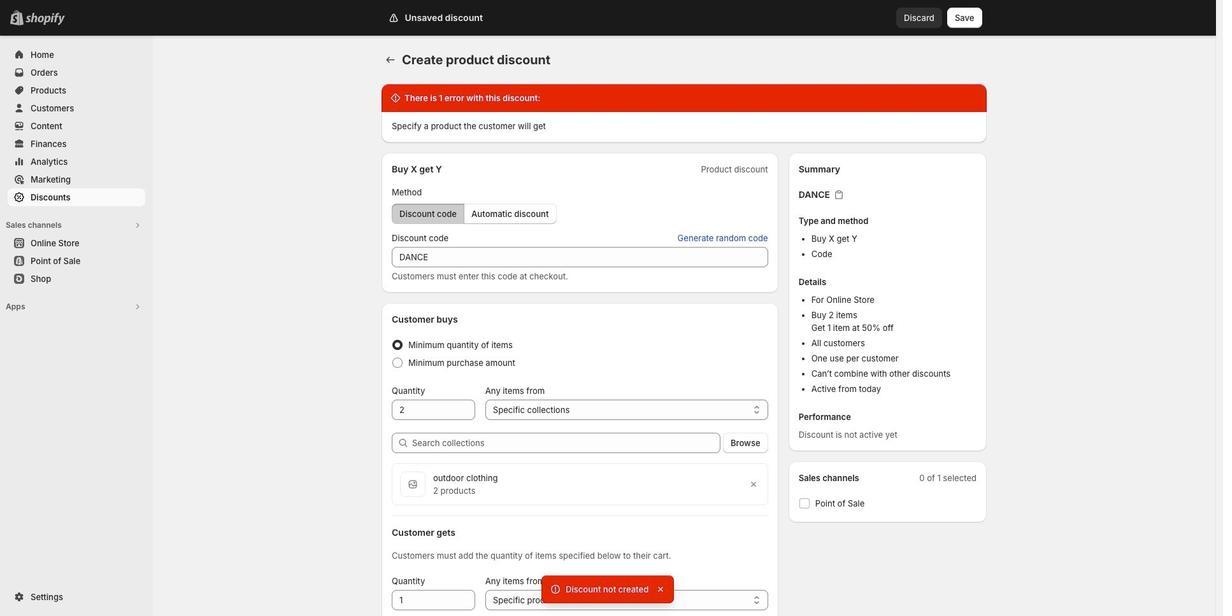 Task type: locate. For each thing, give the bounding box(es) containing it.
None text field
[[392, 247, 768, 268], [392, 400, 475, 421], [392, 591, 475, 611], [392, 247, 768, 268], [392, 400, 475, 421], [392, 591, 475, 611]]

shopify image
[[25, 13, 65, 25]]

Search collections text field
[[412, 433, 721, 454]]



Task type: vqa. For each thing, say whether or not it's contained in the screenshot.
dialog
no



